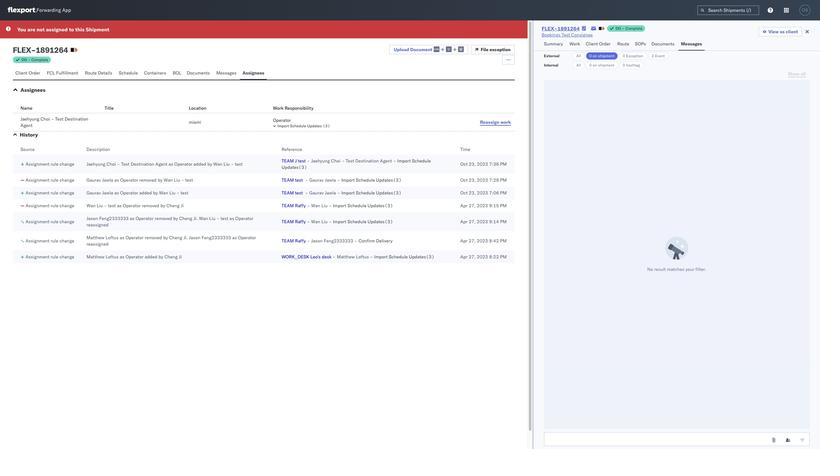 Task type: locate. For each thing, give the bounding box(es) containing it.
gaurav jawla as operator removed by wan liu - test
[[87, 177, 193, 183]]

5 assignment rule change from the top
[[26, 219, 74, 225]]

0 horizontal spatial messages button
[[214, 67, 240, 80]]

dg up route button
[[616, 26, 621, 31]]

cheng inside jason feng2333333 as operator removed by cheng ji. wan liu - test as operator reassigned
[[179, 216, 192, 222]]

None text field
[[544, 433, 810, 447]]

1 vertical spatial dg - complete
[[21, 57, 48, 62]]

1 horizontal spatial dg
[[616, 26, 621, 31]]

7 assignment from the top
[[26, 254, 49, 260]]

by inside jason feng2333333 as operator removed by cheng ji. wan liu - test as operator reassigned
[[173, 216, 178, 222]]

1 horizontal spatial documents
[[652, 41, 675, 47]]

summary
[[544, 41, 563, 47]]

1 vertical spatial route
[[85, 70, 97, 76]]

2 assignment from the top
[[26, 177, 49, 183]]

assignment rule change
[[26, 161, 74, 167], [26, 177, 74, 183], [26, 190, 74, 196], [26, 203, 74, 209], [26, 219, 74, 225], [26, 238, 74, 244], [26, 254, 74, 260]]

cheng up jason feng2333333 as operator removed by cheng ji. wan liu - test as operator reassigned
[[166, 203, 180, 209]]

team for wan liu - test as operator removed by cheng ji
[[282, 203, 294, 209]]

team raffy - wan liu - import schedule updates(3)
[[282, 203, 393, 209], [282, 219, 393, 225]]

messages for right messages button
[[681, 41, 702, 47]]

6 2023 from the top
[[477, 238, 488, 244]]

0 vertical spatial client order button
[[583, 38, 615, 51]]

1 vertical spatial oct
[[460, 177, 468, 183]]

rule
[[51, 161, 58, 167], [51, 177, 58, 183], [51, 190, 58, 196], [51, 203, 58, 209], [51, 219, 58, 225], [51, 238, 58, 244], [51, 254, 58, 260]]

assignment for matthew loftus as operator removed by cheng ji. jason feng2333333 as operator reassigned
[[26, 238, 49, 244]]

ji.
[[193, 216, 198, 222], [183, 235, 188, 241]]

1 27, from the top
[[469, 203, 476, 209]]

3 27, from the top
[[469, 238, 476, 244]]

1 vertical spatial ji.
[[183, 235, 188, 241]]

6 change from the top
[[60, 238, 74, 244]]

dg - complete
[[616, 26, 642, 31], [21, 57, 48, 62]]

work inside button
[[570, 41, 580, 47]]

0 vertical spatial assignees button
[[240, 67, 267, 80]]

gaurav
[[87, 177, 101, 183], [309, 177, 324, 183], [87, 190, 101, 196], [309, 190, 324, 196]]

route details button
[[82, 67, 116, 80]]

all
[[576, 54, 581, 58], [576, 63, 581, 68]]

loftus for matthew loftus as operator added by cheng ji
[[106, 254, 119, 260]]

assignment rule change for gaurav jawla as operator removed by wan liu - test
[[26, 177, 74, 183]]

0 vertical spatial on
[[593, 54, 597, 58]]

cheng
[[166, 203, 180, 209], [179, 216, 192, 222], [169, 235, 182, 241], [164, 254, 178, 260]]

apr for apr 27, 2023 8:22 pm
[[460, 254, 468, 260]]

ji up jason feng2333333 as operator removed by cheng ji. wan liu - test as operator reassigned
[[181, 203, 184, 209]]

2023 left 9:15
[[477, 203, 488, 209]]

8:42
[[489, 238, 499, 244]]

7 assignment rule change from the top
[[26, 254, 74, 260]]

order left route button
[[599, 41, 611, 47]]

apr down oct 23, 2023 7:06 pm
[[460, 203, 468, 209]]

team
[[282, 158, 294, 164], [282, 177, 294, 183], [282, 190, 294, 196], [282, 203, 294, 209], [282, 219, 294, 225], [282, 238, 294, 244]]

location
[[189, 105, 206, 111]]

removed up gaurav jawla as operator added by wan liu - test
[[139, 177, 157, 183]]

2023 left 8:22 at right
[[477, 254, 488, 260]]

1 horizontal spatial work
[[570, 41, 580, 47]]

change for jason feng2333333 as operator removed by cheng ji. wan liu - test as operator reassigned
[[60, 219, 74, 225]]

route for route details
[[85, 70, 97, 76]]

0 horizontal spatial agent
[[21, 123, 32, 128]]

1 shipment from the top
[[598, 54, 614, 58]]

0 on shipment for 0 hashtag
[[589, 63, 614, 68]]

test inside jason feng2333333 as operator removed by cheng ji. wan liu - test as operator reassigned
[[221, 216, 228, 222]]

1 horizontal spatial jaehyung
[[87, 161, 105, 167]]

apr down apr 27, 2023 9:15 pm
[[460, 219, 468, 225]]

2 23, from the top
[[469, 177, 476, 183]]

choi for jaehyung choi - test destination agent as operator added by wan liu - test
[[107, 161, 116, 167]]

0 horizontal spatial destination
[[65, 116, 88, 122]]

jaehyung down description on the top of the page
[[87, 161, 105, 167]]

2 event
[[652, 54, 665, 58]]

23, for oct 23, 2023 7:36 pm
[[469, 161, 476, 167]]

1 horizontal spatial jason
[[189, 235, 200, 241]]

all for internal
[[576, 63, 581, 68]]

route
[[617, 41, 629, 47], [85, 70, 97, 76]]

description
[[87, 147, 110, 153]]

0 horizontal spatial route
[[85, 70, 97, 76]]

matthew inside matthew loftus as operator removed by cheng ji. jason feng2333333 as operator reassigned
[[87, 235, 104, 241]]

2 vertical spatial oct
[[460, 190, 468, 196]]

reassign
[[480, 119, 499, 125]]

1 reassigned from the top
[[87, 222, 109, 228]]

0 vertical spatial 0 on shipment
[[589, 54, 614, 58]]

2 vertical spatial 23,
[[469, 190, 476, 196]]

pm right 7:36
[[500, 161, 507, 167]]

cheng down matthew loftus as operator removed by cheng ji. jason feng2333333 as operator reassigned
[[164, 254, 178, 260]]

4 rule from the top
[[51, 203, 58, 209]]

0 horizontal spatial assignees
[[21, 87, 45, 93]]

23, down time
[[469, 161, 476, 167]]

order
[[599, 41, 611, 47], [29, 70, 40, 76]]

removed for feng2333333
[[155, 216, 172, 222]]

file exception button
[[471, 45, 515, 54], [471, 45, 515, 54]]

apr
[[460, 203, 468, 209], [460, 219, 468, 225], [460, 238, 468, 244], [460, 254, 468, 260]]

by
[[207, 161, 212, 167], [158, 177, 163, 183], [153, 190, 158, 196], [160, 203, 165, 209], [173, 216, 178, 222], [163, 235, 168, 241], [159, 254, 163, 260]]

5 rule from the top
[[51, 219, 58, 225]]

ji. inside jason feng2333333 as operator removed by cheng ji. wan liu - test as operator reassigned
[[193, 216, 198, 222]]

1 vertical spatial client order
[[15, 70, 40, 76]]

2 team from the top
[[282, 177, 294, 183]]

pm right the 7:28
[[500, 177, 507, 183]]

2 raffy from the top
[[295, 219, 306, 225]]

order left fcl
[[29, 70, 40, 76]]

removed down jason feng2333333 as operator removed by cheng ji. wan liu - test as operator reassigned
[[145, 235, 162, 241]]

1 vertical spatial shipment
[[598, 63, 614, 68]]

2 2023 from the top
[[477, 177, 488, 183]]

1 vertical spatial assignees
[[21, 87, 45, 93]]

team for matthew loftus as operator removed by cheng ji. jason feng2333333 as operator reassigned
[[282, 238, 294, 244]]

6 assignment rule change from the top
[[26, 238, 74, 244]]

work
[[570, 41, 580, 47], [273, 105, 284, 111]]

1 horizontal spatial client
[[586, 41, 598, 47]]

2023 left the 7:28
[[477, 177, 488, 183]]

2 team test - gaurav jawla - import schedule updates(3) from the top
[[282, 190, 401, 196]]

desk
[[322, 254, 332, 260]]

5 2023 from the top
[[477, 219, 488, 225]]

removed up matthew loftus as operator removed by cheng ji. jason feng2333333 as operator reassigned
[[155, 216, 172, 222]]

23, for oct 23, 2023 7:06 pm
[[469, 190, 476, 196]]

wan inside jason feng2333333 as operator removed by cheng ji. wan liu - test as operator reassigned
[[199, 216, 208, 222]]

1 horizontal spatial route
[[617, 41, 629, 47]]

7 rule from the top
[[51, 254, 58, 260]]

2 team raffy - wan liu - import schedule updates(3) from the top
[[282, 219, 393, 225]]

assignment rule change for jason feng2333333 as operator removed by cheng ji. wan liu - test as operator reassigned
[[26, 219, 74, 225]]

1 horizontal spatial 1891264
[[558, 25, 580, 32]]

1 assignment from the top
[[26, 161, 49, 167]]

1 horizontal spatial client order
[[586, 41, 611, 47]]

0 vertical spatial all button
[[573, 52, 585, 60]]

0 horizontal spatial dg
[[21, 57, 27, 62]]

2023
[[477, 161, 488, 167], [477, 177, 488, 183], [477, 190, 488, 196], [477, 203, 488, 209], [477, 219, 488, 225], [477, 238, 488, 244], [477, 254, 488, 260]]

hashtag
[[626, 63, 640, 68]]

4 assignment from the top
[[26, 203, 49, 209]]

client
[[786, 29, 798, 35]]

0 horizontal spatial assignees button
[[21, 87, 45, 93]]

1 vertical spatial all button
[[573, 62, 585, 69]]

loftus inside matthew loftus as operator removed by cheng ji. jason feng2333333 as operator reassigned
[[106, 235, 119, 241]]

shipment for 0 exception
[[598, 54, 614, 58]]

0 horizontal spatial jason
[[87, 216, 98, 222]]

2 reassigned from the top
[[87, 242, 109, 247]]

0 vertical spatial reassigned
[[87, 222, 109, 228]]

apr 27, 2023 9:15 pm
[[460, 203, 507, 209]]

pm right 9:14
[[500, 219, 507, 225]]

23, up oct 23, 2023 7:06 pm
[[469, 177, 476, 183]]

jason inside matthew loftus as operator removed by cheng ji. jason feng2333333 as operator reassigned
[[189, 235, 200, 241]]

1 vertical spatial 23,
[[469, 177, 476, 183]]

0 horizontal spatial complete
[[31, 57, 48, 62]]

1 vertical spatial all
[[576, 63, 581, 68]]

0
[[589, 54, 592, 58], [623, 54, 625, 58], [589, 63, 592, 68], [623, 63, 625, 68]]

2 oct from the top
[[460, 177, 468, 183]]

import inside button
[[278, 124, 289, 128]]

change
[[60, 161, 74, 167], [60, 177, 74, 183], [60, 190, 74, 196], [60, 203, 74, 209], [60, 219, 74, 225], [60, 238, 74, 244], [60, 254, 74, 260]]

updates(3)
[[282, 165, 307, 170], [376, 177, 401, 183], [376, 190, 401, 196], [368, 203, 393, 209], [368, 219, 393, 225], [409, 254, 434, 260]]

1 2023 from the top
[[477, 161, 488, 167]]

dg down the flex
[[21, 57, 27, 62]]

shipment left "0 exception"
[[598, 54, 614, 58]]

import inside import schedule updates(3)
[[397, 158, 411, 164]]

matthew for matthew loftus as operator added by cheng ji
[[87, 254, 104, 260]]

pm right 8:22 at right
[[500, 254, 507, 260]]

schedule inside import schedule updates(3)
[[412, 158, 431, 164]]

upload document
[[394, 47, 432, 52]]

1 horizontal spatial client order button
[[583, 38, 615, 51]]

2 on from the top
[[593, 63, 597, 68]]

0 vertical spatial dg - complete
[[616, 26, 642, 31]]

client down the flex
[[15, 70, 27, 76]]

1 horizontal spatial feng2333333
[[202, 235, 231, 241]]

2 vertical spatial raffy
[[295, 238, 306, 244]]

assignment rule change for matthew loftus as operator added by cheng ji
[[26, 254, 74, 260]]

0 on shipment
[[589, 54, 614, 58], [589, 63, 614, 68]]

dg - complete down flex - 1891264
[[21, 57, 48, 62]]

cheng up matthew loftus as operator removed by cheng ji. jason feng2333333 as operator reassigned
[[179, 216, 192, 222]]

reassigned inside matthew loftus as operator removed by cheng ji. jason feng2333333 as operator reassigned
[[87, 242, 109, 247]]

27,
[[469, 203, 476, 209], [469, 219, 476, 225], [469, 238, 476, 244], [469, 254, 476, 260]]

consignee
[[571, 32, 593, 38]]

dg - complete up route button
[[616, 26, 642, 31]]

4 27, from the top
[[469, 254, 476, 260]]

6 rule from the top
[[51, 238, 58, 244]]

3 change from the top
[[60, 190, 74, 196]]

removed
[[139, 177, 157, 183], [142, 203, 159, 209], [155, 216, 172, 222], [145, 235, 162, 241]]

client order button
[[583, 38, 615, 51], [13, 67, 44, 80]]

loftus
[[106, 235, 119, 241], [106, 254, 119, 260], [356, 254, 369, 260]]

1 vertical spatial messages
[[216, 70, 237, 76]]

updates(3) inside import schedule updates(3)
[[282, 165, 307, 170]]

3 2023 from the top
[[477, 190, 488, 196]]

forwarding app link
[[8, 7, 71, 13]]

1 vertical spatial documents button
[[184, 67, 214, 80]]

0 vertical spatial ji.
[[193, 216, 198, 222]]

2023 left 7:36
[[477, 161, 488, 167]]

2 27, from the top
[[469, 219, 476, 225]]

2
[[652, 54, 654, 58]]

matthew for matthew loftus as operator removed by cheng ji. jason feng2333333 as operator reassigned
[[87, 235, 104, 241]]

client order button down consignee
[[583, 38, 615, 51]]

7 change from the top
[[60, 254, 74, 260]]

liu
[[224, 161, 230, 167], [174, 177, 180, 183], [169, 190, 175, 196], [97, 203, 103, 209], [321, 203, 328, 209], [209, 216, 215, 222], [321, 219, 328, 225]]

client down consignee
[[586, 41, 598, 47]]

0 on shipment for 0 exception
[[589, 54, 614, 58]]

operator
[[273, 118, 291, 123], [174, 161, 192, 167], [120, 177, 138, 183], [120, 190, 138, 196], [123, 203, 141, 209], [136, 216, 154, 222], [235, 216, 253, 222], [126, 235, 144, 241], [238, 235, 256, 241], [126, 254, 144, 260]]

1 0 on shipment from the top
[[589, 54, 614, 58]]

oct
[[460, 161, 468, 167], [460, 177, 468, 183], [460, 190, 468, 196]]

1 team test - gaurav jawla - import schedule updates(3) from the top
[[282, 177, 401, 183]]

0 horizontal spatial client order button
[[13, 67, 44, 80]]

4 change from the top
[[60, 203, 74, 209]]

rule for gaurav jawla as operator removed by wan liu - test
[[51, 177, 58, 183]]

assignment for wan liu - test as operator removed by cheng ji
[[26, 203, 49, 209]]

flex-
[[542, 25, 558, 32]]

- inside jason feng2333333 as operator removed by cheng ji. wan liu - test as operator reassigned
[[217, 216, 219, 222]]

0 horizontal spatial feng2333333
[[99, 216, 129, 222]]

0 vertical spatial client
[[586, 41, 598, 47]]

team test - gaurav jawla - import schedule updates(3)
[[282, 177, 401, 183], [282, 190, 401, 196]]

27, down oct 23, 2023 7:06 pm
[[469, 203, 476, 209]]

3 23, from the top
[[469, 190, 476, 196]]

Search Shipments (/) text field
[[697, 5, 759, 15]]

cheng inside matthew loftus as operator removed by cheng ji. jason feng2333333 as operator reassigned
[[169, 235, 182, 241]]

removed for jawla
[[139, 177, 157, 183]]

oct up apr 27, 2023 9:15 pm
[[460, 190, 468, 196]]

assignment rule change for matthew loftus as operator removed by cheng ji. jason feng2333333 as operator reassigned
[[26, 238, 74, 244]]

assignment for jason feng2333333 as operator removed by cheng ji. wan liu - test as operator reassigned
[[26, 219, 49, 225]]

view as client
[[769, 29, 798, 35]]

work down consignee
[[570, 41, 580, 47]]

0 vertical spatial all
[[576, 54, 581, 58]]

2023 left '7:06'
[[477, 190, 488, 196]]

1 team raffy - wan liu - import schedule updates(3) from the top
[[282, 203, 393, 209]]

0 vertical spatial complete
[[626, 26, 642, 31]]

2 assignment rule change from the top
[[26, 177, 74, 183]]

documents
[[652, 41, 675, 47], [187, 70, 210, 76]]

1891264 up bookings test consignee
[[558, 25, 580, 32]]

2 apr from the top
[[460, 219, 468, 225]]

0 exception
[[623, 54, 643, 58]]

2 0 on shipment from the top
[[589, 63, 614, 68]]

client order down consignee
[[586, 41, 611, 47]]

8:22
[[489, 254, 499, 260]]

oct down time
[[460, 161, 468, 167]]

work button
[[567, 38, 583, 51]]

external
[[544, 54, 560, 58]]

1 all button from the top
[[573, 52, 585, 60]]

jason
[[87, 216, 98, 222], [189, 235, 200, 241], [311, 238, 323, 244]]

3 rule from the top
[[51, 190, 58, 196]]

1 change from the top
[[60, 161, 74, 167]]

1 vertical spatial added
[[139, 190, 152, 196]]

3 assignment from the top
[[26, 190, 49, 196]]

summary button
[[541, 38, 567, 51]]

change for matthew loftus as operator removed by cheng ji. jason feng2333333 as operator reassigned
[[60, 238, 74, 244]]

by for gaurav jawla as operator added by wan liu - test
[[153, 190, 158, 196]]

2023 left 8:42
[[477, 238, 488, 244]]

rule for matthew loftus as operator added by cheng ji
[[51, 254, 58, 260]]

5 assignment from the top
[[26, 219, 49, 225]]

forwarding
[[37, 7, 61, 13]]

0 on shipment down consignee
[[589, 54, 614, 58]]

4 2023 from the top
[[477, 203, 488, 209]]

documents right 'bol' button
[[187, 70, 210, 76]]

assignment for matthew loftus as operator added by cheng ji
[[26, 254, 49, 260]]

ji. inside matthew loftus as operator removed by cheng ji. jason feng2333333 as operator reassigned
[[183, 235, 188, 241]]

1891264 down assigned on the top left
[[36, 45, 68, 55]]

0 horizontal spatial ji.
[[183, 235, 188, 241]]

3 raffy from the top
[[295, 238, 306, 244]]

by inside matthew loftus as operator removed by cheng ji. jason feng2333333 as operator reassigned
[[163, 235, 168, 241]]

5 change from the top
[[60, 219, 74, 225]]

on for 0 exception
[[593, 54, 597, 58]]

27, for apr 27, 2023 8:42 pm
[[469, 238, 476, 244]]

test
[[298, 158, 306, 164], [235, 161, 243, 167], [185, 177, 193, 183], [295, 177, 303, 183], [181, 190, 188, 196], [295, 190, 303, 196], [108, 203, 116, 209], [221, 216, 228, 222]]

0 vertical spatial 1891264
[[558, 25, 580, 32]]

agent for jaehyung choi - test destination agent as operator added by wan liu - test
[[155, 161, 167, 167]]

route for route
[[617, 41, 629, 47]]

3 oct from the top
[[460, 190, 468, 196]]

work left responsibility
[[273, 105, 284, 111]]

1 horizontal spatial messages
[[681, 41, 702, 47]]

assignment rule change for wan liu - test as operator removed by cheng ji
[[26, 203, 74, 209]]

2 change from the top
[[60, 177, 74, 183]]

oct for oct 23, 2023 7:36 pm
[[460, 161, 468, 167]]

wan
[[213, 161, 222, 167], [164, 177, 173, 183], [159, 190, 168, 196], [87, 203, 96, 209], [311, 203, 320, 209], [199, 216, 208, 222], [311, 219, 320, 225]]

matthew loftus as operator removed by cheng ji. jason feng2333333 as operator reassigned
[[87, 235, 256, 247]]

change for matthew loftus as operator added by cheng ji
[[60, 254, 74, 260]]

27, down apr 27, 2023 8:42 pm
[[469, 254, 476, 260]]

23, up apr 27, 2023 9:15 pm
[[469, 190, 476, 196]]

3 assignment rule change from the top
[[26, 190, 74, 196]]

change for wan liu - test as operator removed by cheng ji
[[60, 203, 74, 209]]

route left 'details'
[[85, 70, 97, 76]]

by for gaurav jawla as operator removed by wan liu - test
[[158, 177, 163, 183]]

rule for gaurav jawla as operator added by wan liu - test
[[51, 190, 58, 196]]

1 horizontal spatial messages button
[[679, 38, 705, 51]]

work responsibility
[[273, 105, 314, 111]]

pm for apr 27, 2023 9:15 pm
[[500, 203, 507, 209]]

5 team from the top
[[282, 219, 294, 225]]

jaehyung inside jaehyung choi - test destination agent
[[21, 116, 39, 122]]

0 horizontal spatial messages
[[216, 70, 237, 76]]

1 horizontal spatial order
[[599, 41, 611, 47]]

0 vertical spatial documents button
[[649, 38, 679, 51]]

0 vertical spatial documents
[[652, 41, 675, 47]]

agent inside jaehyung choi - test destination agent
[[21, 123, 32, 128]]

pm right 8:42
[[500, 238, 507, 244]]

ji down matthew loftus as operator removed by cheng ji. jason feng2333333 as operator reassigned
[[179, 254, 182, 260]]

0 horizontal spatial documents
[[187, 70, 210, 76]]

removed inside jason feng2333333 as operator removed by cheng ji. wan liu - test as operator reassigned
[[155, 216, 172, 222]]

team j test - jaehyung choi - test destination agent -
[[282, 158, 396, 164]]

0 vertical spatial raffy
[[295, 203, 306, 209]]

1 rule from the top
[[51, 161, 58, 167]]

1 vertical spatial raffy
[[295, 219, 306, 225]]

flexport. image
[[8, 7, 37, 13]]

as
[[780, 29, 785, 35], [169, 161, 173, 167], [114, 177, 119, 183], [114, 190, 119, 196], [117, 203, 122, 209], [130, 216, 134, 222], [230, 216, 234, 222], [120, 235, 124, 241], [232, 235, 237, 241], [120, 254, 124, 260]]

by for matthew loftus as operator removed by cheng ji. jason feng2333333 as operator reassigned
[[163, 235, 168, 241]]

team raffy - wan liu - import schedule updates(3) for apr 27, 2023 9:14 pm
[[282, 219, 393, 225]]

pm right 9:15
[[500, 203, 507, 209]]

team test - gaurav jawla - import schedule updates(3) for oct 23, 2023 7:28 pm
[[282, 177, 401, 183]]

matthew
[[87, 235, 104, 241], [87, 254, 104, 260], [337, 254, 355, 260]]

2 shipment from the top
[[598, 63, 614, 68]]

0 vertical spatial work
[[570, 41, 580, 47]]

2 all button from the top
[[573, 62, 585, 69]]

0 vertical spatial messages
[[681, 41, 702, 47]]

27, for apr 27, 2023 9:14 pm
[[469, 219, 476, 225]]

1 all from the top
[[576, 54, 581, 58]]

4 apr from the top
[[460, 254, 468, 260]]

removed inside matthew loftus as operator removed by cheng ji. jason feng2333333 as operator reassigned
[[145, 235, 162, 241]]

documents button up event
[[649, 38, 679, 51]]

loftus for matthew loftus as operator removed by cheng ji. jason feng2333333 as operator reassigned
[[106, 235, 119, 241]]

1 vertical spatial order
[[29, 70, 40, 76]]

wan liu - test as operator removed by cheng ji
[[87, 203, 184, 209]]

0 horizontal spatial work
[[273, 105, 284, 111]]

0 horizontal spatial 1891264
[[36, 45, 68, 55]]

1 team from the top
[[282, 158, 294, 164]]

4 team from the top
[[282, 203, 294, 209]]

apr 27, 2023 9:14 pm
[[460, 219, 507, 225]]

3 apr from the top
[[460, 238, 468, 244]]

6 assignment from the top
[[26, 238, 49, 244]]

apr up apr 27, 2023 8:22 pm
[[460, 238, 468, 244]]

1 vertical spatial work
[[273, 105, 284, 111]]

apr 27, 2023 8:22 pm
[[460, 254, 507, 260]]

1 vertical spatial team raffy - wan liu - import schedule updates(3)
[[282, 219, 393, 225]]

by for matthew loftus as operator added by cheng ji
[[159, 254, 163, 260]]

0 horizontal spatial order
[[29, 70, 40, 76]]

jaehyung
[[21, 116, 39, 122], [311, 158, 330, 164], [87, 161, 105, 167]]

0 on shipment left 0 hashtag at top right
[[589, 63, 614, 68]]

cheng down jason feng2333333 as operator removed by cheng ji. wan liu - test as operator reassigned
[[169, 235, 182, 241]]

0 vertical spatial messages button
[[679, 38, 705, 51]]

2 horizontal spatial choi
[[331, 158, 341, 164]]

6 team from the top
[[282, 238, 294, 244]]

updates(3) for oct 23, 2023 7:28 pm
[[376, 177, 401, 183]]

assignment for gaurav jawla as operator added by wan liu - test
[[26, 190, 49, 196]]

documents up event
[[652, 41, 675, 47]]

route up "0 exception"
[[617, 41, 629, 47]]

oct up oct 23, 2023 7:06 pm
[[460, 177, 468, 183]]

0 vertical spatial dg
[[616, 26, 621, 31]]

your
[[686, 267, 694, 272]]

3 team from the top
[[282, 190, 294, 196]]

sops
[[635, 41, 646, 47]]

documents button right bol
[[184, 67, 214, 80]]

apr down apr 27, 2023 8:42 pm
[[460, 254, 468, 260]]

0 horizontal spatial client
[[15, 70, 27, 76]]

1 horizontal spatial choi
[[107, 161, 116, 167]]

4 assignment rule change from the top
[[26, 203, 74, 209]]

apr for apr 27, 2023 9:15 pm
[[460, 203, 468, 209]]

2 vertical spatial added
[[145, 254, 157, 260]]

client order left fcl
[[15, 70, 40, 76]]

choi inside jaehyung choi - test destination agent
[[41, 116, 50, 122]]

1 23, from the top
[[469, 161, 476, 167]]

2 rule from the top
[[51, 177, 58, 183]]

cheng for jason feng2333333 as operator removed by cheng ji. wan liu - test as operator reassigned
[[179, 216, 192, 222]]

1 on from the top
[[593, 54, 597, 58]]

1 vertical spatial team test - gaurav jawla - import schedule updates(3)
[[282, 190, 401, 196]]

dg
[[616, 26, 621, 31], [21, 57, 27, 62]]

responsibility
[[285, 105, 314, 111]]

shipment left 0 hashtag at top right
[[598, 63, 614, 68]]

0 vertical spatial team raffy - wan liu - import schedule updates(3)
[[282, 203, 393, 209]]

7 2023 from the top
[[477, 254, 488, 260]]

2023 left 9:14
[[477, 219, 488, 225]]

1 oct from the top
[[460, 161, 468, 167]]

(3)
[[323, 124, 330, 128]]

0 horizontal spatial documents button
[[184, 67, 214, 80]]

destination inside jaehyung choi - test destination agent
[[65, 116, 88, 122]]

pm right '7:06'
[[500, 190, 507, 196]]

0 vertical spatial shipment
[[598, 54, 614, 58]]

2 all from the top
[[576, 63, 581, 68]]

jaehyung right the j
[[311, 158, 330, 164]]

0 vertical spatial oct
[[460, 161, 468, 167]]

as inside "button"
[[780, 29, 785, 35]]

-
[[622, 26, 625, 31], [31, 45, 36, 55], [28, 57, 30, 62], [51, 116, 54, 122], [307, 158, 310, 164], [342, 158, 345, 164], [393, 158, 396, 164], [117, 161, 120, 167], [231, 161, 234, 167], [181, 177, 184, 183], [305, 177, 308, 183], [337, 177, 340, 183], [177, 190, 179, 196], [305, 190, 308, 196], [337, 190, 340, 196], [104, 203, 107, 209], [307, 203, 310, 209], [329, 203, 332, 209], [217, 216, 219, 222], [307, 219, 310, 225], [329, 219, 332, 225], [307, 238, 310, 244], [355, 238, 357, 244], [333, 254, 336, 260], [370, 254, 373, 260]]

jaehyung down name
[[21, 116, 39, 122]]

team for jason feng2333333 as operator removed by cheng ji. wan liu - test as operator reassigned
[[282, 219, 294, 225]]

1 vertical spatial on
[[593, 63, 597, 68]]

1 vertical spatial documents
[[187, 70, 210, 76]]

27, down apr 27, 2023 9:15 pm
[[469, 219, 476, 225]]

assignment rule change for gaurav jawla as operator added by wan liu - test
[[26, 190, 74, 196]]

complete down flex - 1891264
[[31, 57, 48, 62]]

messages button
[[679, 38, 705, 51], [214, 67, 240, 80]]

1 assignment rule change from the top
[[26, 161, 74, 167]]

1 vertical spatial 1891264
[[36, 45, 68, 55]]

27, up apr 27, 2023 8:22 pm
[[469, 238, 476, 244]]

jawla
[[102, 177, 113, 183], [325, 177, 336, 183], [102, 190, 113, 196], [325, 190, 336, 196]]

27, for apr 27, 2023 9:15 pm
[[469, 203, 476, 209]]

1 horizontal spatial assignees button
[[240, 67, 267, 80]]

client order button left fcl
[[13, 67, 44, 80]]

complete up sops
[[626, 26, 642, 31]]

1 apr from the top
[[460, 203, 468, 209]]

flex-1891264
[[542, 25, 580, 32]]

27, for apr 27, 2023 8:22 pm
[[469, 254, 476, 260]]



Task type: vqa. For each thing, say whether or not it's contained in the screenshot.


Task type: describe. For each thing, give the bounding box(es) containing it.
fcl fulfillment
[[47, 70, 78, 76]]

updates(3) for apr 27, 2023 9:14 pm
[[368, 219, 393, 225]]

0 vertical spatial order
[[599, 41, 611, 47]]

change for gaurav jawla as operator removed by wan liu - test
[[60, 177, 74, 183]]

delivery
[[376, 238, 393, 244]]

work_desk
[[282, 254, 309, 260]]

2 horizontal spatial feng2333333
[[324, 238, 353, 244]]

leo's
[[310, 254, 321, 260]]

history
[[20, 132, 38, 138]]

bookings test consignee link
[[542, 32, 593, 38]]

7:06
[[489, 190, 499, 196]]

gaurav jawla as operator added by wan liu - test
[[87, 190, 188, 196]]

9:14
[[489, 219, 499, 225]]

1 horizontal spatial documents button
[[649, 38, 679, 51]]

details
[[98, 70, 112, 76]]

2 horizontal spatial agent
[[380, 158, 392, 164]]

to
[[69, 26, 74, 33]]

result
[[654, 267, 666, 272]]

view
[[769, 29, 779, 35]]

app
[[62, 7, 71, 13]]

1 vertical spatial client
[[15, 70, 27, 76]]

reassign work
[[480, 119, 511, 125]]

jaehyung choi - test destination agent as operator added by wan liu - test
[[87, 161, 243, 167]]

route details
[[85, 70, 112, 76]]

containers button
[[141, 67, 170, 80]]

apr 27, 2023 8:42 pm
[[460, 238, 507, 244]]

ji. for jason
[[183, 235, 188, 241]]

this
[[75, 26, 85, 33]]

all button for external
[[573, 52, 585, 60]]

7:28
[[489, 177, 499, 183]]

choi for jaehyung choi - test destination agent
[[41, 116, 50, 122]]

team for jaehyung choi - test destination agent as operator added by wan liu - test
[[282, 158, 294, 164]]

file exception
[[481, 47, 511, 53]]

raffy for operator
[[295, 238, 306, 244]]

1 vertical spatial client order button
[[13, 67, 44, 80]]

fcl fulfillment button
[[44, 67, 82, 80]]

2 horizontal spatial destination
[[355, 158, 379, 164]]

2023 for 9:14
[[477, 219, 488, 225]]

reassign work button
[[476, 118, 515, 127]]

exception
[[626, 54, 643, 58]]

bookings
[[542, 32, 561, 38]]

sops button
[[633, 38, 649, 51]]

view as client button
[[759, 27, 802, 37]]

work_desk leo's desk - matthew loftus - import schedule updates(3)
[[282, 254, 434, 260]]

1 horizontal spatial complete
[[626, 26, 642, 31]]

assignment for jaehyung choi - test destination agent as operator added by wan liu - test
[[26, 161, 49, 167]]

import schedule updates                (3) button
[[273, 124, 468, 129]]

documents for documents button to the right
[[652, 41, 675, 47]]

route button
[[615, 38, 633, 51]]

pm for apr 27, 2023 8:22 pm
[[500, 254, 507, 260]]

are
[[27, 26, 35, 33]]

all button for internal
[[573, 62, 585, 69]]

1 vertical spatial complete
[[31, 57, 48, 62]]

assignment for gaurav jawla as operator removed by wan liu - test
[[26, 177, 49, 183]]

confirm
[[359, 238, 375, 244]]

matthew loftus as operator added by cheng ji
[[87, 254, 182, 260]]

source
[[21, 147, 35, 153]]

0 horizontal spatial client order
[[15, 70, 40, 76]]

oct for oct 23, 2023 7:28 pm
[[460, 177, 468, 183]]

0 vertical spatial added
[[194, 161, 206, 167]]

jason inside jason feng2333333 as operator removed by cheng ji. wan liu - test as operator reassigned
[[87, 216, 98, 222]]

2023 for 7:28
[[477, 177, 488, 183]]

9:15
[[489, 203, 499, 209]]

team for gaurav jawla as operator removed by wan liu - test
[[282, 177, 294, 183]]

title
[[105, 105, 114, 111]]

ji. for wan
[[193, 216, 198, 222]]

work
[[500, 119, 511, 125]]

not
[[37, 26, 45, 33]]

documents for documents button to the left
[[187, 70, 210, 76]]

agent for jaehyung choi - test destination agent
[[21, 123, 32, 128]]

pm for oct 23, 2023 7:06 pm
[[500, 190, 507, 196]]

team raffy - jason feng2333333 - confirm delivery
[[282, 238, 393, 244]]

internal
[[544, 63, 559, 68]]

cheng for matthew loftus as operator removed by cheng ji. jason feng2333333 as operator reassigned
[[169, 235, 182, 241]]

0 vertical spatial assignees
[[242, 70, 264, 76]]

pm for apr 27, 2023 8:42 pm
[[500, 238, 507, 244]]

team test - gaurav jawla - import schedule updates(3) for oct 23, 2023 7:06 pm
[[282, 190, 401, 196]]

change for jaehyung choi - test destination agent as operator added by wan liu - test
[[60, 161, 74, 167]]

updates
[[307, 124, 322, 128]]

reassigned inside jason feng2333333 as operator removed by cheng ji. wan liu - test as operator reassigned
[[87, 222, 109, 228]]

liu inside jason feng2333333 as operator removed by cheng ji. wan liu - test as operator reassigned
[[209, 216, 215, 222]]

0 horizontal spatial dg - complete
[[21, 57, 48, 62]]

2023 for 9:15
[[477, 203, 488, 209]]

os button
[[798, 3, 812, 18]]

added for cheng
[[145, 254, 157, 260]]

1 vertical spatial messages button
[[214, 67, 240, 80]]

2 horizontal spatial jaehyung
[[311, 158, 330, 164]]

no
[[647, 267, 653, 272]]

2023 for 8:42
[[477, 238, 488, 244]]

0 hashtag
[[623, 63, 640, 68]]

fcl
[[47, 70, 55, 76]]

document
[[410, 47, 432, 52]]

oct 23, 2023 7:36 pm
[[460, 161, 507, 167]]

assigned
[[46, 26, 68, 33]]

destination for jaehyung choi - test destination agent
[[65, 116, 88, 122]]

exception
[[490, 47, 511, 53]]

2023 for 7:36
[[477, 161, 488, 167]]

oct for oct 23, 2023 7:06 pm
[[460, 190, 468, 196]]

event
[[655, 54, 665, 58]]

bol button
[[170, 67, 184, 80]]

oct 23, 2023 7:28 pm
[[460, 177, 507, 183]]

time
[[460, 147, 470, 153]]

team raffy - wan liu - import schedule updates(3) for apr 27, 2023 9:15 pm
[[282, 203, 393, 209]]

oct 23, 2023 7:06 pm
[[460, 190, 507, 196]]

1 vertical spatial ji
[[179, 254, 182, 260]]

2023 for 7:06
[[477, 190, 488, 196]]

jaehyung for jaehyung choi - test destination agent as operator added by wan liu - test
[[87, 161, 105, 167]]

rule for matthew loftus as operator removed by cheng ji. jason feng2333333 as operator reassigned
[[51, 238, 58, 244]]

schedule button
[[116, 67, 141, 80]]

jaehyung for jaehyung choi - test destination agent
[[21, 116, 39, 122]]

1 vertical spatial assignees button
[[21, 87, 45, 93]]

matches
[[667, 267, 684, 272]]

import schedule updates(3)
[[282, 158, 431, 170]]

rule for jason feng2333333 as operator removed by cheng ji. wan liu - test as operator reassigned
[[51, 219, 58, 225]]

1 vertical spatial dg
[[21, 57, 27, 62]]

feng2333333 inside matthew loftus as operator removed by cheng ji. jason feng2333333 as operator reassigned
[[202, 235, 231, 241]]

change for gaurav jawla as operator added by wan liu - test
[[60, 190, 74, 196]]

os
[[802, 8, 808, 12]]

fulfillment
[[56, 70, 78, 76]]

pm for oct 23, 2023 7:36 pm
[[500, 161, 507, 167]]

- inside jaehyung choi - test destination agent
[[51, 116, 54, 122]]

messages for the bottom messages button
[[216, 70, 237, 76]]

pm for apr 27, 2023 9:14 pm
[[500, 219, 507, 225]]

23, for oct 23, 2023 7:28 pm
[[469, 177, 476, 183]]

you are not assigned to this shipment
[[17, 26, 109, 33]]

cheng for matthew loftus as operator added by cheng ji
[[164, 254, 178, 260]]

added for wan
[[139, 190, 152, 196]]

you
[[17, 26, 26, 33]]

filter.
[[696, 267, 707, 272]]

bol
[[173, 70, 181, 76]]

raffy for test
[[295, 219, 306, 225]]

feng2333333 inside jason feng2333333 as operator removed by cheng ji. wan liu - test as operator reassigned
[[99, 216, 129, 222]]

apr for apr 27, 2023 8:42 pm
[[460, 238, 468, 244]]

test inside jaehyung choi - test destination agent
[[55, 116, 64, 122]]

on for 0 hashtag
[[593, 63, 597, 68]]

destination for jaehyung choi - test destination agent as operator added by wan liu - test
[[131, 161, 154, 167]]

no result matches your filter.
[[647, 267, 707, 272]]

flex-1891264 link
[[542, 25, 580, 32]]

work for work
[[570, 41, 580, 47]]

assignment rule change for jaehyung choi - test destination agent as operator added by wan liu - test
[[26, 161, 74, 167]]

2 horizontal spatial jason
[[311, 238, 323, 244]]

team for gaurav jawla as operator added by wan liu - test
[[282, 190, 294, 196]]

0 vertical spatial ji
[[181, 203, 184, 209]]

jason feng2333333 as operator removed by cheng ji. wan liu - test as operator reassigned
[[87, 216, 253, 228]]

rule for wan liu - test as operator removed by cheng ji
[[51, 203, 58, 209]]

removed down gaurav jawla as operator added by wan liu - test
[[142, 203, 159, 209]]

2023 for 8:22
[[477, 254, 488, 260]]

flex
[[13, 45, 31, 55]]

removed for loftus
[[145, 235, 162, 241]]

shipment
[[86, 26, 109, 33]]

by for jason feng2333333 as operator removed by cheng ji. wan liu - test as operator reassigned
[[173, 216, 178, 222]]

rule for jaehyung choi - test destination agent as operator added by wan liu - test
[[51, 161, 58, 167]]

j
[[295, 158, 297, 164]]

forwarding app
[[37, 7, 71, 13]]

updates(3) for oct 23, 2023 7:06 pm
[[376, 190, 401, 196]]

all for external
[[576, 54, 581, 58]]

import schedule updates                (3)
[[278, 124, 330, 128]]

1 raffy from the top
[[295, 203, 306, 209]]

work for work responsibility
[[273, 105, 284, 111]]

shipment for 0 hashtag
[[598, 63, 614, 68]]

file
[[481, 47, 489, 53]]



